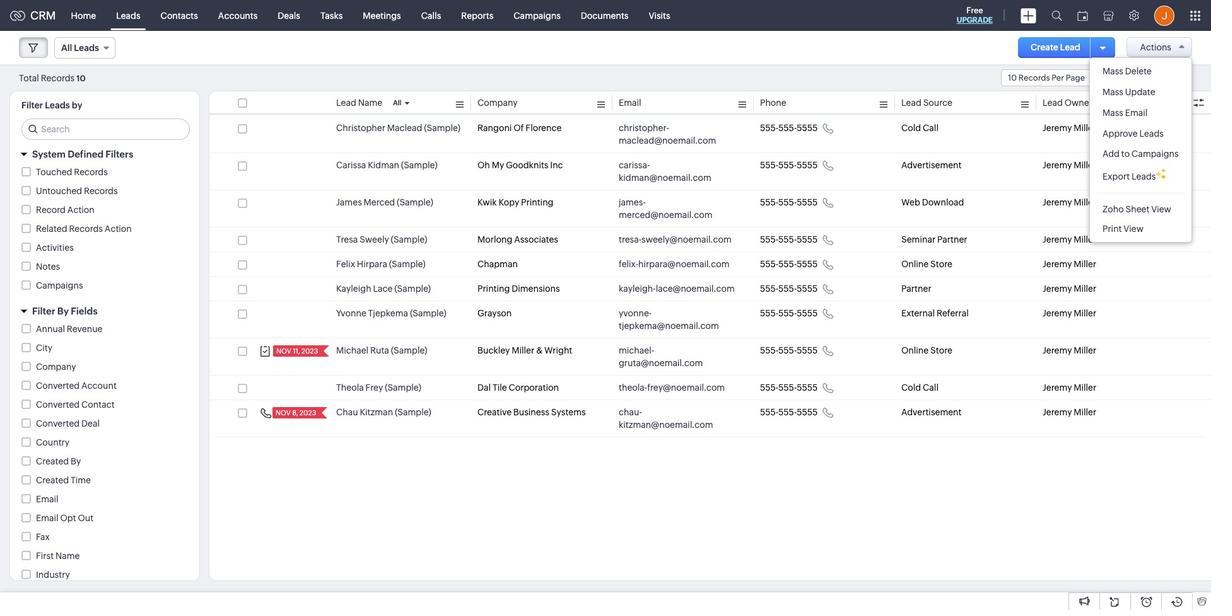 Task type: describe. For each thing, give the bounding box(es) containing it.
1 - 10
[[1122, 73, 1143, 83]]

goodknits
[[506, 160, 549, 170]]

jeremy for theola-frey@noemail.com
[[1043, 383, 1072, 393]]

converted for converted contact
[[36, 400, 80, 410]]

miller for kayleigh-lace@noemail.com
[[1074, 284, 1097, 294]]

felix-
[[619, 259, 639, 269]]

2023 for chau kitzman (sample)
[[300, 410, 316, 417]]

reports
[[461, 10, 494, 21]]

first name
[[36, 552, 80, 562]]

All Leads field
[[54, 37, 115, 59]]

nov 11, 2023
[[276, 348, 318, 355]]

ruta
[[370, 346, 389, 356]]

leads right home link at left
[[116, 10, 140, 21]]

system defined filters
[[32, 149, 133, 160]]

created for created by
[[36, 457, 69, 467]]

records for total
[[41, 73, 75, 83]]

555-555-5555 for michael- gruta@noemail.com
[[760, 346, 818, 356]]

touched records
[[36, 167, 108, 177]]

chau- kitzman@noemail.com link
[[619, 406, 735, 432]]

555-555-5555 for james- merced@noemail.com
[[760, 198, 818, 208]]

&
[[536, 346, 543, 356]]

nov 8, 2023
[[276, 410, 316, 417]]

5555 for theola-frey@noemail.com
[[797, 383, 818, 393]]

by
[[72, 100, 82, 110]]

jeremy miller for chau- kitzman@noemail.com
[[1043, 408, 1097, 418]]

1
[[1122, 73, 1126, 83]]

gruta@noemail.com
[[619, 358, 703, 369]]

555-555-5555 for yvonne- tjepkema@noemail.com
[[760, 309, 818, 319]]

morlong
[[478, 235, 513, 245]]

converted deal
[[36, 419, 100, 429]]

row group containing christopher maclead (sample)
[[210, 116, 1212, 438]]

accounts link
[[208, 0, 268, 31]]

first
[[36, 552, 54, 562]]

miller for theola-frey@noemail.com
[[1074, 383, 1097, 393]]

(sample) for carissa kidman (sample)
[[401, 160, 438, 170]]

meetings
[[363, 10, 401, 21]]

jeremy for michael- gruta@noemail.com
[[1043, 346, 1072, 356]]

time
[[71, 476, 91, 486]]

external referral
[[902, 309, 969, 319]]

kwik kopy printing
[[478, 198, 554, 208]]

cold call for theola-frey@noemail.com
[[902, 383, 939, 393]]

online store for michael- gruta@noemail.com
[[902, 346, 953, 356]]

defined
[[68, 149, 104, 160]]

jeremy for yvonne- tjepkema@noemail.com
[[1043, 309, 1072, 319]]

0 vertical spatial partner
[[938, 235, 968, 245]]

advertisement for carissa- kidman@noemail.com
[[902, 160, 962, 170]]

accounts
[[218, 10, 258, 21]]

miller for james- merced@noemail.com
[[1074, 198, 1097, 208]]

felix-hirpara@noemail.com link
[[619, 258, 730, 271]]

kayleigh
[[336, 284, 371, 294]]

(sample) for yvonne tjepkema (sample)
[[410, 309, 447, 319]]

kopy
[[499, 198, 520, 208]]

0 horizontal spatial action
[[67, 205, 95, 215]]

oh my goodknits inc
[[478, 160, 563, 170]]

create
[[1031, 42, 1059, 52]]

carissa- kidman@noemail.com
[[619, 160, 712, 183]]

0 horizontal spatial view
[[1124, 224, 1144, 234]]

carissa- kidman@noemail.com link
[[619, 159, 735, 184]]

advertisement for chau- kitzman@noemail.com
[[902, 408, 962, 418]]

notes
[[36, 262, 60, 272]]

jeremy for carissa- kidman@noemail.com
[[1043, 160, 1072, 170]]

555-555-5555 for theola-frey@noemail.com
[[760, 383, 818, 393]]

yvonne
[[336, 309, 367, 319]]

jeremy for kayleigh-lace@noemail.com
[[1043, 284, 1072, 294]]

download
[[922, 198, 964, 208]]

miller for carissa- kidman@noemail.com
[[1074, 160, 1097, 170]]

profile element
[[1147, 0, 1183, 31]]

555-555-5555 for carissa- kidman@noemail.com
[[760, 160, 818, 170]]

(sample) for felix hirpara (sample)
[[389, 259, 426, 269]]

1 horizontal spatial view
[[1152, 204, 1172, 215]]

upgrade
[[957, 16, 993, 25]]

activities
[[36, 243, 74, 253]]

2 vertical spatial campaigns
[[36, 281, 83, 291]]

kitzman
[[360, 408, 393, 418]]

michael-
[[619, 346, 654, 356]]

555-555-5555 for christopher- maclead@noemail.com
[[760, 123, 818, 133]]

dal tile corporation
[[478, 383, 559, 393]]

theola
[[336, 383, 364, 393]]

0 vertical spatial company
[[478, 98, 518, 108]]

annual revenue
[[36, 324, 103, 334]]

lead inside button
[[1061, 42, 1081, 52]]

records for related
[[69, 224, 103, 234]]

maclead
[[387, 123, 422, 133]]

web
[[902, 198, 921, 208]]

yvonne- tjepkema@noemail.com
[[619, 309, 719, 331]]

city
[[36, 343, 52, 353]]

converted for converted deal
[[36, 419, 80, 429]]

5555 for christopher- maclead@noemail.com
[[797, 123, 818, 133]]

1 vertical spatial action
[[105, 224, 132, 234]]

0 vertical spatial campaigns
[[514, 10, 561, 21]]

cold for christopher- maclead@noemail.com
[[902, 123, 921, 133]]

0 horizontal spatial partner
[[902, 284, 932, 294]]

(sample) for chau kitzman (sample)
[[395, 408, 431, 418]]

oh
[[478, 160, 490, 170]]

free upgrade
[[957, 6, 993, 25]]

corporation
[[509, 383, 559, 393]]

external
[[902, 309, 935, 319]]

inc
[[550, 160, 563, 170]]

2023 for michael ruta (sample)
[[301, 348, 318, 355]]

frey@noemail.com
[[648, 383, 725, 393]]

search element
[[1044, 0, 1070, 31]]

store for felix-hirpara@noemail.com
[[931, 259, 953, 269]]

james- merced@noemail.com
[[619, 198, 713, 220]]

online store for felix-hirpara@noemail.com
[[902, 259, 953, 269]]

555-555-5555 for felix-hirpara@noemail.com
[[760, 259, 818, 269]]

print view
[[1103, 224, 1144, 234]]

chapman
[[478, 259, 518, 269]]

chau-
[[619, 408, 642, 418]]

opt
[[60, 514, 76, 524]]

10 inside field
[[1008, 73, 1017, 83]]

carissa-
[[619, 160, 650, 170]]

(sample) for kayleigh lace (sample)
[[395, 284, 431, 294]]

email up 'fax'
[[36, 514, 58, 524]]

converted account
[[36, 381, 117, 391]]

tjepkema
[[368, 309, 408, 319]]

5555 for yvonne- tjepkema@noemail.com
[[797, 309, 818, 319]]

lace
[[373, 284, 393, 294]]

5555 for james- merced@noemail.com
[[797, 198, 818, 208]]

chau kitzman (sample)
[[336, 408, 431, 418]]

per
[[1052, 73, 1065, 83]]

filters
[[106, 149, 133, 160]]

555-555-5555 for chau- kitzman@noemail.com
[[760, 408, 818, 418]]

jeremy for felix-hirpara@noemail.com
[[1043, 259, 1072, 269]]

chau- kitzman@noemail.com
[[619, 408, 713, 430]]

annual
[[36, 324, 65, 334]]

country
[[36, 438, 69, 448]]

related records action
[[36, 224, 132, 234]]

kayleigh-
[[619, 284, 656, 294]]

8,
[[292, 410, 298, 417]]

kayleigh-lace@noemail.com
[[619, 284, 735, 294]]

jeremy miller for carissa- kidman@noemail.com
[[1043, 160, 1097, 170]]

5555 for felix-hirpara@noemail.com
[[797, 259, 818, 269]]

miller for christopher- maclead@noemail.com
[[1074, 123, 1097, 133]]

systems
[[551, 408, 586, 418]]

online for michael- gruta@noemail.com
[[902, 346, 929, 356]]

name for lead name
[[358, 98, 383, 108]]

1 vertical spatial printing
[[478, 284, 510, 294]]

Search text field
[[22, 119, 189, 139]]

christopher
[[336, 123, 386, 133]]

seminar
[[902, 235, 936, 245]]

5555 for tresa-sweely@noemail.com
[[797, 235, 818, 245]]

yvonne- tjepkema@noemail.com link
[[619, 307, 735, 333]]

source
[[924, 98, 953, 108]]

jeremy miller for christopher- maclead@noemail.com
[[1043, 123, 1097, 133]]

james-
[[619, 198, 646, 208]]

out
[[78, 514, 93, 524]]

records for untouched
[[84, 186, 118, 196]]

christopher-
[[619, 123, 669, 133]]

leads for approve leads
[[1140, 129, 1164, 139]]

records for touched
[[74, 167, 108, 177]]

associates
[[514, 235, 558, 245]]

tresa sweely (sample)
[[336, 235, 427, 245]]

lead for lead owner
[[1043, 98, 1063, 108]]

filter by fields button
[[10, 300, 199, 322]]

theola frey (sample)
[[336, 383, 421, 393]]

filter for filter leads by
[[21, 100, 43, 110]]

phone
[[760, 98, 787, 108]]

rangoni
[[478, 123, 512, 133]]

1 horizontal spatial printing
[[521, 198, 554, 208]]

10 for total records 10
[[76, 74, 86, 83]]

export
[[1103, 172, 1130, 182]]

email up christopher-
[[619, 98, 642, 108]]

mass for mass update
[[1103, 87, 1124, 97]]



Task type: locate. For each thing, give the bounding box(es) containing it.
email down the created time
[[36, 495, 58, 505]]

10 for 1 - 10
[[1133, 73, 1143, 83]]

jeremy for james- merced@noemail.com
[[1043, 198, 1072, 208]]

leads for all leads
[[74, 43, 99, 53]]

carissa kidman (sample)
[[336, 160, 438, 170]]

0 vertical spatial mass
[[1103, 66, 1124, 76]]

records inside field
[[1019, 73, 1050, 83]]

1 horizontal spatial partner
[[938, 235, 968, 245]]

view down zoho sheet view at the top right of page
[[1124, 224, 1144, 234]]

3 555-555-5555 from the top
[[760, 198, 818, 208]]

(sample) right maclead
[[424, 123, 461, 133]]

create lead
[[1031, 42, 1081, 52]]

converted up country on the bottom left
[[36, 419, 80, 429]]

(sample) right sweely
[[391, 235, 427, 245]]

christopher- maclead@noemail.com link
[[619, 122, 735, 147]]

1 cold call from the top
[[902, 123, 939, 133]]

call for theola-frey@noemail.com
[[923, 383, 939, 393]]

1 jeremy from the top
[[1043, 123, 1072, 133]]

0 horizontal spatial campaigns
[[36, 281, 83, 291]]

8 jeremy miller from the top
[[1043, 346, 1097, 356]]

partner right seminar
[[938, 235, 968, 245]]

kidman
[[368, 160, 399, 170]]

partner
[[938, 235, 968, 245], [902, 284, 932, 294]]

online down seminar
[[902, 259, 929, 269]]

yvonne tjepkema (sample)
[[336, 309, 447, 319]]

felix hirpara (sample) link
[[336, 258, 426, 271]]

online store down seminar partner
[[902, 259, 953, 269]]

1 horizontal spatial action
[[105, 224, 132, 234]]

all for all leads
[[61, 43, 72, 53]]

merced@noemail.com
[[619, 210, 713, 220]]

filter down total
[[21, 100, 43, 110]]

miller for felix-hirpara@noemail.com
[[1074, 259, 1097, 269]]

1 online store from the top
[[902, 259, 953, 269]]

printing right "kopy"
[[521, 198, 554, 208]]

carissa
[[336, 160, 366, 170]]

records up filter leads by
[[41, 73, 75, 83]]

2 555-555-5555 from the top
[[760, 160, 818, 170]]

mass delete
[[1103, 66, 1152, 76]]

10 left "per"
[[1008, 73, 1017, 83]]

(sample) for theola frey (sample)
[[385, 383, 421, 393]]

michael
[[336, 346, 369, 356]]

records down defined
[[74, 167, 108, 177]]

2 converted from the top
[[36, 400, 80, 410]]

leads down add to campaigns
[[1132, 172, 1156, 182]]

store down external referral
[[931, 346, 953, 356]]

555-555-5555 for tresa-sweely@noemail.com
[[760, 235, 818, 245]]

all for all
[[393, 99, 402, 107]]

records down 'touched records'
[[84, 186, 118, 196]]

2 mass from the top
[[1103, 87, 1124, 97]]

1 555-555-5555 from the top
[[760, 123, 818, 133]]

row group
[[210, 116, 1212, 438]]

0 vertical spatial 2023
[[301, 348, 318, 355]]

mass up "approve"
[[1103, 108, 1124, 118]]

0 vertical spatial advertisement
[[902, 160, 962, 170]]

3 converted from the top
[[36, 419, 80, 429]]

leads up add to campaigns
[[1140, 129, 1164, 139]]

7 jeremy from the top
[[1043, 309, 1072, 319]]

0 horizontal spatial company
[[36, 362, 76, 372]]

leads inside field
[[74, 43, 99, 53]]

jeremy miller for felix-hirpara@noemail.com
[[1043, 259, 1097, 269]]

navigation
[[1149, 69, 1193, 87]]

all up total records 10 at the left of the page
[[61, 43, 72, 53]]

campaigns right the reports link
[[514, 10, 561, 21]]

10 5555 from the top
[[797, 408, 818, 418]]

1 created from the top
[[36, 457, 69, 467]]

total records 10
[[19, 73, 86, 83]]

nov for michael
[[276, 348, 291, 355]]

record action
[[36, 205, 95, 215]]

1 advertisement from the top
[[902, 160, 962, 170]]

created down the created by
[[36, 476, 69, 486]]

0 vertical spatial online
[[902, 259, 929, 269]]

converted for converted account
[[36, 381, 80, 391]]

5555 for carissa- kidman@noemail.com
[[797, 160, 818, 170]]

2 horizontal spatial campaigns
[[1132, 149, 1179, 159]]

nov
[[276, 348, 291, 355], [276, 410, 291, 417]]

total
[[19, 73, 39, 83]]

created for created time
[[36, 476, 69, 486]]

4 jeremy from the top
[[1043, 235, 1072, 245]]

jeremy miller for yvonne- tjepkema@noemail.com
[[1043, 309, 1097, 319]]

mass for mass delete
[[1103, 66, 1124, 76]]

(sample) for james merced (sample)
[[397, 198, 433, 208]]

approve
[[1103, 129, 1138, 139]]

555-
[[760, 123, 779, 133], [779, 123, 797, 133], [760, 160, 779, 170], [779, 160, 797, 170], [760, 198, 779, 208], [779, 198, 797, 208], [760, 235, 779, 245], [779, 235, 797, 245], [760, 259, 779, 269], [779, 259, 797, 269], [760, 284, 779, 294], [779, 284, 797, 294], [760, 309, 779, 319], [779, 309, 797, 319], [760, 346, 779, 356], [779, 346, 797, 356], [760, 383, 779, 393], [779, 383, 797, 393], [760, 408, 779, 418], [779, 408, 797, 418]]

action up related records action
[[67, 205, 95, 215]]

campaigns down approve leads link
[[1132, 149, 1179, 159]]

3 jeremy miller from the top
[[1043, 198, 1097, 208]]

maclead@noemail.com
[[619, 136, 717, 146]]

0 horizontal spatial all
[[61, 43, 72, 53]]

by up time
[[71, 457, 81, 467]]

7 555-555-5555 from the top
[[760, 309, 818, 319]]

2 jeremy from the top
[[1043, 160, 1072, 170]]

9 5555 from the top
[[797, 383, 818, 393]]

7 jeremy miller from the top
[[1043, 309, 1097, 319]]

view right sheet on the right
[[1152, 204, 1172, 215]]

5555 for michael- gruta@noemail.com
[[797, 346, 818, 356]]

1 vertical spatial name
[[55, 552, 80, 562]]

cold
[[902, 123, 921, 133], [902, 383, 921, 393]]

kayleigh lace (sample)
[[336, 284, 431, 294]]

jeremy miller for theola-frey@noemail.com
[[1043, 383, 1097, 393]]

2 call from the top
[[923, 383, 939, 393]]

1 vertical spatial view
[[1124, 224, 1144, 234]]

florence
[[526, 123, 562, 133]]

all up the christopher maclead (sample) link at the left top
[[393, 99, 402, 107]]

1 vertical spatial nov
[[276, 410, 291, 417]]

campaigns down notes
[[36, 281, 83, 291]]

miller for tresa-sweely@noemail.com
[[1074, 235, 1097, 245]]

5555 for kayleigh-lace@noemail.com
[[797, 284, 818, 294]]

yvonne-
[[619, 309, 652, 319]]

5 jeremy miller from the top
[[1043, 259, 1097, 269]]

search image
[[1052, 10, 1063, 21]]

10 up by
[[76, 74, 86, 83]]

by up annual revenue
[[57, 306, 69, 317]]

4 jeremy miller from the top
[[1043, 235, 1097, 245]]

by inside "dropdown button"
[[57, 306, 69, 317]]

10 records per page
[[1008, 73, 1085, 83]]

555-555-5555 for kayleigh-lace@noemail.com
[[760, 284, 818, 294]]

printing
[[521, 198, 554, 208], [478, 284, 510, 294]]

2 jeremy miller from the top
[[1043, 160, 1097, 170]]

1 vertical spatial by
[[71, 457, 81, 467]]

0 vertical spatial printing
[[521, 198, 554, 208]]

0 vertical spatial by
[[57, 306, 69, 317]]

2 cold call from the top
[[902, 383, 939, 393]]

deal
[[81, 419, 100, 429]]

0 vertical spatial online store
[[902, 259, 953, 269]]

records left "per"
[[1019, 73, 1050, 83]]

converted up converted deal
[[36, 400, 80, 410]]

9 jeremy miller from the top
[[1043, 383, 1097, 393]]

nov inside 'link'
[[276, 410, 291, 417]]

3 mass from the top
[[1103, 108, 1124, 118]]

5 jeremy from the top
[[1043, 259, 1072, 269]]

10 Records Per Page field
[[1001, 69, 1102, 86]]

0 vertical spatial cold
[[902, 123, 921, 133]]

kwik
[[478, 198, 497, 208]]

(sample) right ruta
[[391, 346, 428, 356]]

1 vertical spatial campaigns
[[1132, 149, 1179, 159]]

filter inside "dropdown button"
[[32, 306, 55, 317]]

records for 10
[[1019, 73, 1050, 83]]

deals
[[278, 10, 300, 21]]

1 vertical spatial cold call
[[902, 383, 939, 393]]

3 5555 from the top
[[797, 198, 818, 208]]

0 horizontal spatial by
[[57, 306, 69, 317]]

2023 right 8,
[[300, 410, 316, 417]]

jeremy
[[1043, 123, 1072, 133], [1043, 160, 1072, 170], [1043, 198, 1072, 208], [1043, 235, 1072, 245], [1043, 259, 1072, 269], [1043, 284, 1072, 294], [1043, 309, 1072, 319], [1043, 346, 1072, 356], [1043, 383, 1072, 393], [1043, 408, 1072, 418]]

9 jeremy from the top
[[1043, 383, 1072, 393]]

1 horizontal spatial 10
[[1008, 73, 1017, 83]]

printing up grayson
[[478, 284, 510, 294]]

5 555-555-5555 from the top
[[760, 259, 818, 269]]

lead up christopher
[[336, 98, 356, 108]]

1 vertical spatial 2023
[[300, 410, 316, 417]]

0 vertical spatial nov
[[276, 348, 291, 355]]

(sample) for christopher maclead (sample)
[[424, 123, 461, 133]]

lead name
[[336, 98, 383, 108]]

created by
[[36, 457, 81, 467]]

1 vertical spatial mass
[[1103, 87, 1124, 97]]

6 jeremy miller from the top
[[1043, 284, 1097, 294]]

10 jeremy miller from the top
[[1043, 408, 1097, 418]]

buckley
[[478, 346, 510, 356]]

0 horizontal spatial printing
[[478, 284, 510, 294]]

campaigns
[[514, 10, 561, 21], [1132, 149, 1179, 159], [36, 281, 83, 291]]

(sample) up kayleigh lace (sample)
[[389, 259, 426, 269]]

theola-frey@noemail.com
[[619, 383, 725, 393]]

untouched
[[36, 186, 82, 196]]

buckley miller & wright
[[478, 346, 573, 356]]

miller for chau- kitzman@noemail.com
[[1074, 408, 1097, 418]]

touched
[[36, 167, 72, 177]]

leads link
[[106, 0, 151, 31]]

creative business systems
[[478, 408, 586, 418]]

10 555-555-5555 from the top
[[760, 408, 818, 418]]

partner up external
[[902, 284, 932, 294]]

name for first name
[[55, 552, 80, 562]]

10 right -
[[1133, 73, 1143, 83]]

online for felix-hirpara@noemail.com
[[902, 259, 929, 269]]

mass email
[[1103, 108, 1148, 118]]

1 vertical spatial all
[[393, 99, 402, 107]]

(sample) right "tjepkema" on the left bottom of page
[[410, 309, 447, 319]]

0 vertical spatial created
[[36, 457, 69, 467]]

print
[[1103, 224, 1122, 234]]

call for christopher- maclead@noemail.com
[[923, 123, 939, 133]]

2 store from the top
[[931, 346, 953, 356]]

records down record action
[[69, 224, 103, 234]]

1 mass from the top
[[1103, 66, 1124, 76]]

jeremy miller for michael- gruta@noemail.com
[[1043, 346, 1097, 356]]

leads down home
[[74, 43, 99, 53]]

lead for lead name
[[336, 98, 356, 108]]

lead down 10 records per page field
[[1043, 98, 1063, 108]]

0 vertical spatial filter
[[21, 100, 43, 110]]

1 vertical spatial converted
[[36, 400, 80, 410]]

cold for theola-frey@noemail.com
[[902, 383, 921, 393]]

hirpara@noemail.com
[[639, 259, 730, 269]]

0 vertical spatial name
[[358, 98, 383, 108]]

sweely@noemail.com
[[642, 235, 732, 245]]

2 online from the top
[[902, 346, 929, 356]]

calendar image
[[1078, 10, 1089, 21]]

6 jeremy from the top
[[1043, 284, 1072, 294]]

2 cold from the top
[[902, 383, 921, 393]]

rangoni of florence
[[478, 123, 562, 133]]

1 vertical spatial created
[[36, 476, 69, 486]]

1 vertical spatial partner
[[902, 284, 932, 294]]

jeremy for chau- kitzman@noemail.com
[[1043, 408, 1072, 418]]

nov left 11,
[[276, 348, 291, 355]]

call
[[923, 123, 939, 133], [923, 383, 939, 393]]

approve leads
[[1103, 129, 1164, 139]]

to
[[1122, 149, 1130, 159]]

(sample) right lace
[[395, 284, 431, 294]]

(sample) right merced
[[397, 198, 433, 208]]

mass email link
[[1090, 103, 1192, 124]]

filter up annual
[[32, 306, 55, 317]]

(sample) for tresa sweely (sample)
[[391, 235, 427, 245]]

filter for filter by fields
[[32, 306, 55, 317]]

1 vertical spatial filter
[[32, 306, 55, 317]]

created down country on the bottom left
[[36, 457, 69, 467]]

1 5555 from the top
[[797, 123, 818, 133]]

filter by fields
[[32, 306, 98, 317]]

by for created
[[71, 457, 81, 467]]

1 jeremy miller from the top
[[1043, 123, 1097, 133]]

5555 for chau- kitzman@noemail.com
[[797, 408, 818, 418]]

6 555-555-5555 from the top
[[760, 284, 818, 294]]

8 5555 from the top
[[797, 346, 818, 356]]

approve leads link
[[1090, 124, 1192, 145]]

name up christopher
[[358, 98, 383, 108]]

3 jeremy from the top
[[1043, 198, 1072, 208]]

10 jeremy from the top
[[1043, 408, 1072, 418]]

email down "mass update" link
[[1126, 108, 1148, 118]]

store down seminar partner
[[931, 259, 953, 269]]

4 5555 from the top
[[797, 235, 818, 245]]

(sample) right kidman
[[401, 160, 438, 170]]

2 vertical spatial converted
[[36, 419, 80, 429]]

lead for lead source
[[902, 98, 922, 108]]

lead right the create
[[1061, 42, 1081, 52]]

contact
[[81, 400, 115, 410]]

calls
[[421, 10, 441, 21]]

(sample) right kitzman
[[395, 408, 431, 418]]

8 jeremy from the top
[[1043, 346, 1072, 356]]

created
[[36, 457, 69, 467], [36, 476, 69, 486]]

miller for michael- gruta@noemail.com
[[1074, 346, 1097, 356]]

converted up converted contact
[[36, 381, 80, 391]]

2 online store from the top
[[902, 346, 953, 356]]

delete
[[1126, 66, 1152, 76]]

2 vertical spatial mass
[[1103, 108, 1124, 118]]

nov for chau
[[276, 410, 291, 417]]

jeremy for christopher- maclead@noemail.com
[[1043, 123, 1072, 133]]

6 5555 from the top
[[797, 284, 818, 294]]

2023 right 11,
[[301, 348, 318, 355]]

nov left 8,
[[276, 410, 291, 417]]

tresa
[[336, 235, 358, 245]]

1 store from the top
[[931, 259, 953, 269]]

crm link
[[10, 9, 56, 22]]

leads for filter leads by
[[45, 100, 70, 110]]

10
[[1133, 73, 1143, 83], [1008, 73, 1017, 83], [76, 74, 86, 83]]

logo image
[[10, 10, 25, 21]]

5 5555 from the top
[[797, 259, 818, 269]]

4 555-555-5555 from the top
[[760, 235, 818, 245]]

1 horizontal spatial name
[[358, 98, 383, 108]]

action down untouched records
[[105, 224, 132, 234]]

1 vertical spatial online store
[[902, 346, 953, 356]]

7 5555 from the top
[[797, 309, 818, 319]]

felix
[[336, 259, 355, 269]]

home
[[71, 10, 96, 21]]

cold call
[[902, 123, 939, 133], [902, 383, 939, 393]]

1 horizontal spatial by
[[71, 457, 81, 467]]

create menu element
[[1013, 0, 1044, 31]]

add to campaigns
[[1103, 149, 1179, 159]]

8 555-555-5555 from the top
[[760, 346, 818, 356]]

2023 inside 'link'
[[300, 410, 316, 417]]

converted
[[36, 381, 80, 391], [36, 400, 80, 410], [36, 419, 80, 429]]

untouched records
[[36, 186, 118, 196]]

mass for mass email
[[1103, 108, 1124, 118]]

leads for export leads
[[1132, 172, 1156, 182]]

create menu image
[[1021, 8, 1037, 23]]

2 created from the top
[[36, 476, 69, 486]]

1 cold from the top
[[902, 123, 921, 133]]

online down external
[[902, 346, 929, 356]]

0 vertical spatial cold call
[[902, 123, 939, 133]]

visits link
[[639, 0, 681, 31]]

created time
[[36, 476, 91, 486]]

theola-
[[619, 383, 648, 393]]

jeremy for tresa-sweely@noemail.com
[[1043, 235, 1072, 245]]

1 horizontal spatial campaigns
[[514, 10, 561, 21]]

store for michael- gruta@noemail.com
[[931, 346, 953, 356]]

1 vertical spatial company
[[36, 362, 76, 372]]

james merced (sample) link
[[336, 196, 433, 209]]

9 555-555-5555 from the top
[[760, 383, 818, 393]]

tresa-sweely@noemail.com
[[619, 235, 732, 245]]

merced
[[364, 198, 395, 208]]

deals link
[[268, 0, 310, 31]]

tresa sweely (sample) link
[[336, 233, 427, 246]]

crm
[[30, 9, 56, 22]]

tresa-sweely@noemail.com link
[[619, 233, 732, 246]]

1 vertical spatial call
[[923, 383, 939, 393]]

jeremy miller for tresa-sweely@noemail.com
[[1043, 235, 1097, 245]]

reports link
[[451, 0, 504, 31]]

10 inside total records 10
[[76, 74, 86, 83]]

mass down 1
[[1103, 87, 1124, 97]]

1 horizontal spatial all
[[393, 99, 402, 107]]

profile image
[[1155, 5, 1175, 26]]

1 horizontal spatial company
[[478, 98, 518, 108]]

1 vertical spatial store
[[931, 346, 953, 356]]

0 horizontal spatial name
[[55, 552, 80, 562]]

0 vertical spatial view
[[1152, 204, 1172, 215]]

felix hirpara (sample)
[[336, 259, 426, 269]]

1 vertical spatial online
[[902, 346, 929, 356]]

(sample) right frey at left
[[385, 383, 421, 393]]

(sample) for michael ruta (sample)
[[391, 346, 428, 356]]

all inside field
[[61, 43, 72, 53]]

1 converted from the top
[[36, 381, 80, 391]]

miller for yvonne- tjepkema@noemail.com
[[1074, 309, 1097, 319]]

cold call for christopher- maclead@noemail.com
[[902, 123, 939, 133]]

1 online from the top
[[902, 259, 929, 269]]

name right "first"
[[55, 552, 80, 562]]

by for filter
[[57, 306, 69, 317]]

0 vertical spatial store
[[931, 259, 953, 269]]

jeremy miller for james- merced@noemail.com
[[1043, 198, 1097, 208]]

2 horizontal spatial 10
[[1133, 73, 1143, 83]]

company up rangoni
[[478, 98, 518, 108]]

yvonne tjepkema (sample) link
[[336, 307, 447, 320]]

0 vertical spatial call
[[923, 123, 939, 133]]

jeremy miller for kayleigh-lace@noemail.com
[[1043, 284, 1097, 294]]

wright
[[545, 346, 573, 356]]

0 vertical spatial all
[[61, 43, 72, 53]]

1 call from the top
[[923, 123, 939, 133]]

calls link
[[411, 0, 451, 31]]

tile
[[493, 383, 507, 393]]

tjepkema@noemail.com
[[619, 321, 719, 331]]

0 horizontal spatial 10
[[76, 74, 86, 83]]

kidman@noemail.com
[[619, 173, 712, 183]]

michael ruta (sample) link
[[336, 345, 428, 357]]

michael- gruta@noemail.com link
[[619, 345, 735, 370]]

0 vertical spatial converted
[[36, 381, 80, 391]]

leads left by
[[45, 100, 70, 110]]

2 5555 from the top
[[797, 160, 818, 170]]

online store down external referral
[[902, 346, 953, 356]]

dal
[[478, 383, 491, 393]]

lead left source
[[902, 98, 922, 108]]

1 vertical spatial advertisement
[[902, 408, 962, 418]]

company down 'city'
[[36, 362, 76, 372]]

0 vertical spatial action
[[67, 205, 95, 215]]

mass left -
[[1103, 66, 1124, 76]]

all leads
[[61, 43, 99, 53]]

1 vertical spatial cold
[[902, 383, 921, 393]]

name
[[358, 98, 383, 108], [55, 552, 80, 562]]

2 advertisement from the top
[[902, 408, 962, 418]]

grayson
[[478, 309, 512, 319]]



Task type: vqa. For each thing, say whether or not it's contained in the screenshot.
Id
no



